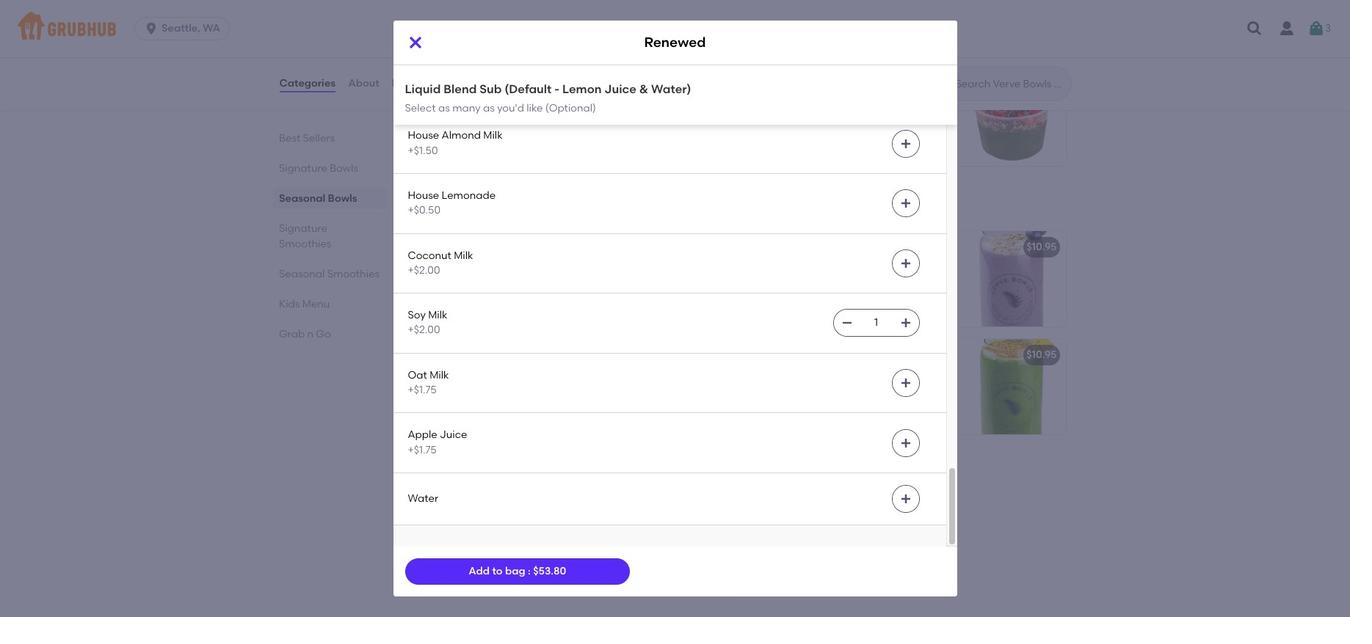 Task type: locate. For each thing, give the bounding box(es) containing it.
0 vertical spatial bowls
[[492, 36, 537, 55]]

signature smoothies
[[417, 197, 577, 215], [279, 223, 331, 250]]

2 powder, from the left
[[844, 277, 884, 289]]

house- right pollen,
[[851, 385, 886, 397]]

seasonal bowls
[[417, 36, 537, 55], [279, 192, 357, 205]]

almond inside açai sorbet blended with avocado, banana, spinach, kale, green spirulina, and house-made almond milk. topped with organic granola, strawberries, and cacao nibs.
[[894, 131, 932, 143]]

$14.50
[[1022, 80, 1054, 93]]

signature up recovery
[[417, 197, 492, 215]]

2 you'd from the top
[[497, 102, 524, 114]]

house up +$0.50
[[408, 190, 439, 202]]

signature
[[279, 162, 327, 175], [417, 197, 492, 215], [279, 223, 327, 235]]

1 horizontal spatial pineapple,
[[799, 370, 852, 382]]

liquid right about
[[405, 71, 441, 85]]

svg image inside 3 button
[[1308, 20, 1326, 37]]

about button
[[348, 57, 380, 110]]

1 vertical spatial kale,
[[899, 370, 922, 382]]

0 horizontal spatial spinach,
[[802, 116, 845, 128]]

made
[[862, 131, 891, 143], [463, 292, 493, 304], [854, 292, 884, 304], [463, 385, 493, 397], [886, 385, 915, 397]]

liquid right about button
[[405, 82, 441, 96]]

0 horizontal spatial water
[[557, 385, 586, 397]]

1 sub from the top
[[480, 71, 502, 85]]

made right pollen,
[[886, 385, 915, 397]]

0 horizontal spatial kale,
[[847, 116, 870, 128]]

2 water) from the top
[[652, 82, 692, 96]]

1 +$1.75 from the top
[[408, 384, 437, 397]]

1 (default from the top
[[505, 71, 552, 85]]

seasonal bowls up uncrustabowl
[[417, 36, 537, 55]]

svg image
[[1246, 20, 1264, 37], [1308, 20, 1326, 37], [144, 21, 159, 36], [407, 34, 424, 51], [900, 378, 912, 389]]

1 vertical spatial seasonal bowls
[[279, 192, 357, 205]]

seasonal bowls down signature bowls
[[279, 192, 357, 205]]

0 vertical spatial kale,
[[847, 116, 870, 128]]

1 horizontal spatial with
[[861, 101, 882, 114]]

pineapple, for pollen,
[[799, 370, 852, 382]]

with right topped at the right top of the page
[[823, 146, 844, 158]]

0 vertical spatial water
[[557, 385, 586, 397]]

milk inside coconut milk +$2.00
[[454, 249, 473, 262]]

you'd up house almond milk +$1.50
[[497, 90, 524, 103]]

1 * from the left
[[429, 262, 433, 274]]

2 (optional) from the top
[[546, 102, 596, 114]]

pineapple,
[[470, 370, 523, 382], [799, 370, 852, 382]]

made inside açai sorbet blended with avocado, banana, spinach, kale, green spirulina, and house-made almond milk. topped with organic granola, strawberries, and cacao nibs.
[[862, 131, 891, 143]]

1 vertical spatial choice
[[758, 277, 791, 289]]

oats,
[[793, 292, 817, 304]]

0 horizontal spatial of
[[591, 262, 601, 274]]

reviews
[[392, 77, 433, 89]]

bowls
[[492, 36, 537, 55], [330, 162, 358, 175], [328, 192, 357, 205]]

0 vertical spatial choice
[[555, 262, 589, 274]]

pineapple, inside "mango, pineapple, spinach, kale, ginger, bee pollen, house-made lemon juice, water"
[[799, 370, 852, 382]]

avocado,
[[884, 101, 931, 114]]

juice inside apple juice +$1.75
[[440, 429, 467, 442]]

0 vertical spatial renewed
[[644, 34, 706, 51]]

$10.95
[[1027, 241, 1057, 254], [1027, 349, 1057, 362]]

milk inside * performance * banana, blueberry, choice of protein powder, peanut butter, oats, house-made almond milk
[[758, 307, 778, 319]]

1 mango, from the left
[[429, 370, 467, 382]]

1 $10.95 from the top
[[1027, 241, 1057, 254]]

lemon
[[495, 385, 526, 397], [758, 400, 789, 412]]

0 vertical spatial butter,
[[548, 277, 580, 289]]

1 vertical spatial water
[[820, 400, 849, 412]]

house- inside açai sorbet blended with avocado, banana, spinach, kale, green spirulina, and house-made almond milk. topped with organic granola, strawberries, and cacao nibs.
[[827, 131, 862, 143]]

peanut
[[509, 277, 545, 289], [887, 277, 923, 289]]

0 horizontal spatial milk
[[536, 292, 556, 304]]

water inside "mango, pineapple, spinach, kale, ginger, bee pollen, house-made lemon juice, water"
[[820, 400, 849, 412]]

+$1.75 down "apple"
[[408, 444, 437, 457]]

water)
[[652, 71, 692, 85], [652, 82, 692, 96]]

add
[[469, 565, 490, 578]]

0 horizontal spatial powder,
[[467, 277, 507, 289]]

choice inside * performance * banana, choice of protein powder, peanut butter, house-made almond milk
[[555, 262, 589, 274]]

house inside house almond milk +$1.50
[[408, 130, 439, 142]]

milk
[[536, 292, 556, 304], [758, 307, 778, 319]]

svg image
[[900, 138, 912, 150], [900, 198, 912, 210], [900, 258, 912, 269], [841, 318, 853, 329], [900, 318, 912, 329], [900, 438, 912, 449], [900, 494, 912, 505]]

+
[[1054, 80, 1060, 93]]

açai
[[758, 101, 780, 114]]

1 vertical spatial renewed
[[429, 349, 475, 362]]

soy
[[408, 309, 426, 322]]

1 liquid from the top
[[405, 71, 441, 85]]

powder, down recovery
[[467, 277, 507, 289]]

milk inside oat milk +$1.75
[[430, 369, 449, 382]]

and left cacao
[[824, 161, 844, 173]]

uncrustabowl button
[[420, 71, 737, 166]]

0 vertical spatial $10.95
[[1027, 241, 1057, 254]]

lemon inside the mango, pineapple, banana, ginger, house-made lemon juice, water
[[495, 385, 526, 397]]

2 like from the top
[[527, 102, 543, 114]]

many down uncrustabowl
[[453, 102, 481, 114]]

water
[[557, 385, 586, 397], [820, 400, 849, 412]]

house- right oats,
[[820, 292, 854, 304]]

bowls up uncrustabowl
[[492, 36, 537, 55]]

milk right coconut on the top of page
[[454, 249, 473, 262]]

seasonal down +$1.25
[[417, 36, 488, 55]]

made right oat milk +$1.75
[[463, 385, 493, 397]]

performance down recovery
[[436, 262, 501, 274]]

milk right 'soy'
[[428, 309, 448, 322]]

1 & from the top
[[640, 71, 649, 85]]

recovery image
[[627, 232, 737, 327]]

and
[[805, 131, 825, 143], [824, 161, 844, 173]]

2 house from the top
[[408, 190, 439, 202]]

made up organic
[[862, 131, 891, 143]]

seasonal smoothies down apple juice +$1.75
[[417, 466, 573, 484]]

house- up "apple"
[[429, 385, 463, 397]]

house inside house lemonade +$0.50
[[408, 190, 439, 202]]

0 vertical spatial milk
[[536, 292, 556, 304]]

1 vertical spatial +$1.75
[[408, 444, 437, 457]]

&
[[640, 71, 649, 85], [640, 82, 649, 96]]

nibs.
[[881, 161, 904, 173]]

made down coconut milk +$2.00
[[463, 292, 493, 304]]

0 horizontal spatial seasonal bowls
[[279, 192, 357, 205]]

recovery
[[429, 241, 475, 254]]

+$1.75
[[408, 384, 437, 397], [408, 444, 437, 457]]

+$1.25
[[408, 10, 438, 23]]

0 vertical spatial juice,
[[529, 385, 555, 397]]

0 horizontal spatial performance
[[436, 262, 501, 274]]

grab
[[279, 328, 305, 341]]

0 horizontal spatial seasonal smoothies
[[279, 268, 379, 281]]

1 vertical spatial spinach,
[[854, 370, 897, 382]]

liquid blend sub (default - lemon juice & water) select as many as you'd like (optional)
[[405, 71, 692, 103], [405, 82, 692, 114]]

made up input item quantity number field
[[854, 292, 884, 304]]

2 performance from the left
[[765, 262, 830, 274]]

as
[[438, 90, 450, 103], [483, 90, 495, 103], [438, 102, 450, 114], [483, 102, 495, 114]]

protein up oats,
[[806, 277, 842, 289]]

0 horizontal spatial ginger,
[[570, 370, 604, 382]]

milk inside * performance * banana, choice of protein powder, peanut butter, house-made almond milk
[[536, 292, 556, 304]]

signature down signature bowls
[[279, 223, 327, 235]]

butter, inside * performance * banana, blueberry, choice of protein powder, peanut butter, oats, house-made almond milk
[[758, 292, 790, 304]]

mango, inside "mango, pineapple, spinach, kale, ginger, bee pollen, house-made lemon juice, water"
[[758, 370, 796, 382]]

1 horizontal spatial choice
[[758, 277, 791, 289]]

1 horizontal spatial protein
[[806, 277, 842, 289]]

powder,
[[467, 277, 507, 289], [844, 277, 884, 289]]

smoothies
[[496, 197, 577, 215], [279, 238, 331, 250], [327, 268, 379, 281], [492, 466, 573, 484]]

mango, right 'oat'
[[429, 370, 467, 382]]

1 vertical spatial juice,
[[791, 400, 817, 412]]

spinach,
[[802, 116, 845, 128], [854, 370, 897, 382]]

1 horizontal spatial lemon
[[758, 400, 789, 412]]

2 protein from the left
[[806, 277, 842, 289]]

you'd down uncrustabowl
[[497, 102, 524, 114]]

1 pineapple, from the left
[[470, 370, 523, 382]]

milk for soy milk +$2.00
[[428, 309, 448, 322]]

1 horizontal spatial milk
[[758, 307, 778, 319]]

almond inside * performance * banana, blueberry, choice of protein powder, peanut butter, oats, house-made almond milk
[[886, 292, 925, 304]]

mango, down bee green
[[758, 370, 796, 382]]

+$2.00 for coconut
[[408, 264, 440, 277]]

milk
[[483, 130, 503, 142], [454, 249, 473, 262], [428, 309, 448, 322], [430, 369, 449, 382]]

1 vertical spatial ginger,
[[758, 385, 792, 397]]

+$1.75 down 'oat'
[[408, 384, 437, 397]]

+$2.00 inside soy milk +$2.00
[[408, 324, 440, 337]]

bowls down signature bowls
[[328, 192, 357, 205]]

1 horizontal spatial peanut
[[887, 277, 923, 289]]

house-
[[827, 131, 862, 143], [429, 292, 463, 304], [820, 292, 854, 304], [429, 385, 463, 397], [851, 385, 886, 397]]

blend right reviews
[[444, 71, 477, 85]]

with up green
[[861, 101, 882, 114]]

choice inside * performance * banana, blueberry, choice of protein powder, peanut butter, oats, house-made almond milk
[[758, 277, 791, 289]]

house lemonade +$0.50
[[408, 190, 496, 217]]

house- up soy milk +$2.00
[[429, 292, 463, 304]]

1 horizontal spatial juice,
[[791, 400, 817, 412]]

kale, inside açai sorbet blended with avocado, banana, spinach, kale, green spirulina, and house-made almond milk. topped with organic granola, strawberries, and cacao nibs.
[[847, 116, 870, 128]]

0 horizontal spatial lemon
[[495, 385, 526, 397]]

$10.95 for mango, pineapple, spinach, kale, ginger, bee pollen, house-made lemon juice, water
[[1027, 349, 1057, 362]]

1 vertical spatial signature smoothies
[[279, 223, 331, 250]]

0 horizontal spatial pineapple,
[[470, 370, 523, 382]]

2 peanut from the left
[[887, 277, 923, 289]]

bee
[[758, 349, 777, 362]]

Input item quantity number field
[[860, 310, 893, 337]]

2 lemon from the top
[[563, 82, 602, 96]]

1 vertical spatial butter,
[[758, 292, 790, 304]]

+$2.00 for soy
[[408, 324, 440, 337]]

mango, for ginger,
[[758, 370, 796, 382]]

seasonal smoothies up menu
[[279, 268, 379, 281]]

2 mango, from the left
[[758, 370, 796, 382]]

2 select from the top
[[405, 102, 436, 114]]

2 sub from the top
[[480, 82, 502, 96]]

kale, inside "mango, pineapple, spinach, kale, ginger, bee pollen, house-made lemon juice, water"
[[899, 370, 922, 382]]

1 peanut from the left
[[509, 277, 545, 289]]

house- inside * performance * banana, choice of protein powder, peanut butter, house-made almond milk
[[429, 292, 463, 304]]

choice
[[555, 262, 589, 274], [758, 277, 791, 289]]

banana,
[[758, 116, 800, 128], [511, 262, 553, 274], [840, 262, 882, 274], [525, 370, 568, 382]]

many up almond
[[453, 90, 481, 103]]

protein
[[429, 277, 464, 289], [806, 277, 842, 289]]

almond
[[894, 131, 932, 143], [495, 292, 534, 304], [886, 292, 925, 304]]

1 horizontal spatial mango,
[[758, 370, 796, 382]]

seasonal
[[417, 36, 488, 55], [279, 192, 325, 205], [279, 268, 325, 281], [417, 466, 488, 484]]

1 horizontal spatial butter,
[[758, 292, 790, 304]]

+$1.75 inside apple juice +$1.75
[[408, 444, 437, 457]]

1 vertical spatial +$2.00
[[408, 324, 440, 337]]

0 horizontal spatial signature smoothies
[[279, 223, 331, 250]]

1 vertical spatial lemon
[[758, 400, 789, 412]]

signature smoothies up kids menu
[[279, 223, 331, 250]]

mango, inside the mango, pineapple, banana, ginger, house-made lemon juice, water
[[429, 370, 467, 382]]

bee
[[794, 385, 813, 397]]

2 liquid blend sub (default - lemon juice & water) select as many as you'd like (optional) from the top
[[405, 82, 692, 114]]

$53.80
[[533, 565, 567, 578]]

coconut
[[408, 249, 452, 262]]

and up topped at the right top of the page
[[805, 131, 825, 143]]

1 horizontal spatial renewed
[[644, 34, 706, 51]]

0 vertical spatial ginger,
[[570, 370, 604, 382]]

1 horizontal spatial ginger,
[[758, 385, 792, 397]]

0 horizontal spatial with
[[823, 146, 844, 158]]

1 like from the top
[[527, 90, 543, 103]]

0 vertical spatial seasonal smoothies
[[279, 268, 379, 281]]

bag
[[505, 565, 526, 578]]

with
[[861, 101, 882, 114], [823, 146, 844, 158]]

+$1.75 inside oat milk +$1.75
[[408, 384, 437, 397]]

0 vertical spatial house
[[408, 130, 439, 142]]

house- up organic
[[827, 131, 862, 143]]

juice, inside the mango, pineapple, banana, ginger, house-made lemon juice, water
[[529, 385, 555, 397]]

1 vertical spatial $10.95
[[1027, 349, 1057, 362]]

1 vertical spatial with
[[823, 146, 844, 158]]

spinach, down blended
[[802, 116, 845, 128]]

1 house from the top
[[408, 130, 439, 142]]

0 horizontal spatial butter,
[[548, 277, 580, 289]]

almond
[[442, 130, 481, 142]]

2 $10.95 from the top
[[1027, 349, 1057, 362]]

1 lemon from the top
[[563, 71, 602, 85]]

1 vertical spatial of
[[794, 277, 804, 289]]

1 horizontal spatial of
[[794, 277, 804, 289]]

mango,
[[429, 370, 467, 382], [758, 370, 796, 382]]

of
[[591, 262, 601, 274], [794, 277, 804, 289]]

2 - from the top
[[555, 82, 560, 96]]

$10.95 for * performance * banana, blueberry, choice of protein powder, peanut butter, oats, house-made almond milk
[[1027, 241, 1057, 254]]

1 horizontal spatial seasonal smoothies
[[417, 466, 573, 484]]

performance up oats,
[[765, 262, 830, 274]]

blend
[[444, 71, 477, 85], [444, 82, 477, 96]]

you'd
[[497, 90, 524, 103], [497, 102, 524, 114]]

performance
[[436, 262, 501, 274], [765, 262, 830, 274]]

banana, inside the mango, pineapple, banana, ginger, house-made lemon juice, water
[[525, 370, 568, 382]]

1 liquid blend sub (default - lemon juice & water) select as many as you'd like (optional) from the top
[[405, 71, 692, 103]]

mango, pineapple, banana, ginger, house-made lemon juice, water
[[429, 370, 604, 397]]

1 horizontal spatial powder,
[[844, 277, 884, 289]]

juice,
[[529, 385, 555, 397], [791, 400, 817, 412]]

milk right 'oat'
[[430, 369, 449, 382]]

1 performance from the left
[[436, 262, 501, 274]]

performance inside * performance * banana, choice of protein powder, peanut butter, house-made almond milk
[[436, 262, 501, 274]]

house for house lemonade +$0.50
[[408, 190, 439, 202]]

0 horizontal spatial juice,
[[529, 385, 555, 397]]

performance inside * performance * banana, blueberry, choice of protein powder, peanut butter, oats, house-made almond milk
[[765, 262, 830, 274]]

bowls down 'sellers'
[[330, 162, 358, 175]]

0 horizontal spatial mango,
[[429, 370, 467, 382]]

bee green image
[[956, 340, 1066, 435]]

spinach, down input item quantity number field
[[854, 370, 897, 382]]

powder, up input item quantity number field
[[844, 277, 884, 289]]

0 vertical spatial +$2.00
[[408, 264, 440, 277]]

0 vertical spatial lemon
[[495, 385, 526, 397]]

1 horizontal spatial performance
[[765, 262, 830, 274]]

butter,
[[548, 277, 580, 289], [758, 292, 790, 304]]

0 horizontal spatial peanut
[[509, 277, 545, 289]]

main navigation navigation
[[0, 0, 1351, 57]]

pineapple, up pollen,
[[799, 370, 852, 382]]

1 horizontal spatial water
[[820, 400, 849, 412]]

select
[[405, 90, 436, 103], [405, 102, 436, 114]]

pineapple, inside the mango, pineapple, banana, ginger, house-made lemon juice, water
[[470, 370, 523, 382]]

juice
[[605, 71, 637, 85], [605, 82, 637, 96], [440, 429, 467, 442]]

protein down coconut on the top of page
[[429, 277, 464, 289]]

3
[[1326, 22, 1332, 34]]

house- inside "mango, pineapple, spinach, kale, ginger, bee pollen, house-made lemon juice, water"
[[851, 385, 886, 397]]

1 horizontal spatial seasonal bowls
[[417, 36, 537, 55]]

milk inside soy milk +$2.00
[[428, 309, 448, 322]]

coconut milk +$2.00
[[408, 249, 473, 277]]

(default
[[505, 71, 552, 85], [505, 82, 552, 96]]

1 +$2.00 from the top
[[408, 264, 440, 277]]

1 powder, from the left
[[467, 277, 507, 289]]

kale yeah image
[[956, 71, 1066, 166]]

*
[[429, 262, 433, 274], [503, 262, 508, 274], [758, 262, 762, 274], [832, 262, 837, 274]]

1 protein from the left
[[429, 277, 464, 289]]

2 vertical spatial signature
[[279, 223, 327, 235]]

0 vertical spatial +$1.75
[[408, 384, 437, 397]]

milk for oat milk +$1.75
[[430, 369, 449, 382]]

soy milk +$2.00
[[408, 309, 448, 337]]

house
[[408, 130, 439, 142], [408, 190, 439, 202]]

strawberries,
[[758, 161, 822, 173]]

milk right almond
[[483, 130, 503, 142]]

(optional)
[[546, 90, 596, 103], [546, 102, 596, 114]]

1 horizontal spatial spinach,
[[854, 370, 897, 382]]

many
[[453, 90, 481, 103], [453, 102, 481, 114]]

0 horizontal spatial choice
[[555, 262, 589, 274]]

0 vertical spatial spinach,
[[802, 116, 845, 128]]

+$2.00 down 'soy'
[[408, 324, 440, 337]]

1 horizontal spatial kale,
[[899, 370, 922, 382]]

1 vertical spatial house
[[408, 190, 439, 202]]

ginger,
[[570, 370, 604, 382], [758, 385, 792, 397]]

house up +$1.50
[[408, 130, 439, 142]]

0 vertical spatial of
[[591, 262, 601, 274]]

best sellers
[[279, 132, 335, 145]]

1 vertical spatial milk
[[758, 307, 778, 319]]

pineapple, right oat milk +$1.75
[[470, 370, 523, 382]]

of inside * performance * banana, choice of protein powder, peanut butter, house-made almond milk
[[591, 262, 601, 274]]

+$2.00 down coconut on the top of page
[[408, 264, 440, 277]]

grab n go
[[279, 328, 331, 341]]

like
[[527, 90, 543, 103], [527, 102, 543, 114]]

house- inside * performance * banana, blueberry, choice of protein powder, peanut butter, oats, house-made almond milk
[[820, 292, 854, 304]]

+$2.00 inside coconut milk +$2.00
[[408, 264, 440, 277]]

0 vertical spatial and
[[805, 131, 825, 143]]

1 horizontal spatial signature smoothies
[[417, 197, 577, 215]]

seasonal smoothies
[[279, 268, 379, 281], [417, 466, 573, 484]]

2 +$1.75 from the top
[[408, 444, 437, 457]]

2 pineapple, from the left
[[799, 370, 852, 382]]

signature smoothies up recovery
[[417, 197, 577, 215]]

milk for coconut milk +$2.00
[[454, 249, 473, 262]]

2 +$2.00 from the top
[[408, 324, 440, 337]]

kale,
[[847, 116, 870, 128], [899, 370, 922, 382]]

0 horizontal spatial renewed
[[429, 349, 475, 362]]

water inside the mango, pineapple, banana, ginger, house-made lemon juice, water
[[557, 385, 586, 397]]

2 liquid from the top
[[405, 82, 441, 96]]

blend up almond
[[444, 82, 477, 96]]

0 horizontal spatial protein
[[429, 277, 464, 289]]

kids
[[279, 298, 300, 311]]

ginger, inside "mango, pineapple, spinach, kale, ginger, bee pollen, house-made lemon juice, water"
[[758, 385, 792, 397]]

signature down best sellers on the left top of page
[[279, 162, 327, 175]]



Task type: describe. For each thing, give the bounding box(es) containing it.
* performance * banana, choice of protein powder, peanut butter, house-made almond milk
[[429, 262, 601, 304]]

uncrustabowl
[[429, 80, 499, 93]]

cacao
[[846, 161, 879, 173]]

peanut inside * performance * banana, blueberry, choice of protein powder, peanut butter, oats, house-made almond milk
[[887, 277, 923, 289]]

2 (default from the top
[[505, 82, 552, 96]]

+$0.50
[[408, 204, 441, 217]]

1 many from the top
[[453, 90, 481, 103]]

topped
[[783, 146, 821, 158]]

seattle, wa button
[[134, 17, 236, 40]]

1 vertical spatial signature
[[417, 197, 492, 215]]

spirulina,
[[758, 131, 802, 143]]

peanut inside * performance * banana, choice of protein powder, peanut butter, house-made almond milk
[[509, 277, 545, 289]]

$9.95
[[703, 349, 728, 362]]

seattle, wa
[[162, 22, 220, 35]]

3 button
[[1308, 15, 1332, 42]]

pineapple, for lemon
[[470, 370, 523, 382]]

house for house almond milk +$1.50
[[408, 130, 439, 142]]

categories button
[[279, 57, 337, 110]]

0 vertical spatial seasonal bowls
[[417, 36, 537, 55]]

blueberry,
[[884, 262, 934, 274]]

spinach, inside açai sorbet blended with avocado, banana, spinach, kale, green spirulina, and house-made almond milk. topped with organic granola, strawberries, and cacao nibs.
[[802, 116, 845, 128]]

made inside the mango, pineapple, banana, ginger, house-made lemon juice, water
[[463, 385, 493, 397]]

0 vertical spatial signature smoothies
[[417, 197, 577, 215]]

juice, inside "mango, pineapple, spinach, kale, ginger, bee pollen, house-made lemon juice, water"
[[791, 400, 817, 412]]

kids menu
[[279, 298, 330, 311]]

house almond milk +$1.50
[[408, 130, 503, 157]]

powder, inside * performance * banana, blueberry, choice of protein powder, peanut butter, oats, house-made almond milk
[[844, 277, 884, 289]]

0 vertical spatial signature
[[279, 162, 327, 175]]

banana, inside açai sorbet blended with avocado, banana, spinach, kale, green spirulina, and house-made almond milk. topped with organic granola, strawberries, and cacao nibs.
[[758, 116, 800, 128]]

performance for protein
[[436, 262, 501, 274]]

0 vertical spatial with
[[861, 101, 882, 114]]

1 vertical spatial and
[[824, 161, 844, 173]]

made inside * performance * banana, choice of protein powder, peanut butter, house-made almond milk
[[463, 292, 493, 304]]

renewed image
[[627, 340, 737, 435]]

milk.
[[758, 146, 780, 158]]

lemon inside "mango, pineapple, spinach, kale, ginger, bee pollen, house-made lemon juice, water"
[[758, 400, 789, 412]]

seasonal down signature bowls
[[279, 192, 325, 205]]

best
[[279, 132, 300, 145]]

reviews button
[[391, 57, 434, 110]]

bee green
[[758, 349, 810, 362]]

1 - from the top
[[555, 71, 560, 85]]

uncrustabowl image
[[627, 71, 737, 166]]

+$1.75 for oat
[[408, 384, 437, 397]]

green
[[779, 349, 810, 362]]

:
[[528, 565, 531, 578]]

mango, for house-
[[429, 370, 467, 382]]

add to bag : $53.80
[[469, 565, 567, 578]]

chagaccino smoothie image
[[627, 500, 737, 596]]

2 many from the top
[[453, 102, 481, 114]]

of inside * performance * banana, blueberry, choice of protein powder, peanut butter, oats, house-made almond milk
[[794, 277, 804, 289]]

pollen,
[[816, 385, 849, 397]]

4 * from the left
[[832, 262, 837, 274]]

1 water) from the top
[[652, 71, 692, 85]]

seasonal down apple juice +$1.75
[[417, 466, 488, 484]]

blue protein image
[[956, 232, 1066, 327]]

protein inside * performance * banana, choice of protein powder, peanut butter, house-made almond milk
[[429, 277, 464, 289]]

apple juice +$1.75
[[408, 429, 467, 457]]

+$1.50
[[408, 144, 438, 157]]

almond inside * performance * banana, choice of protein powder, peanut butter, house-made almond milk
[[495, 292, 534, 304]]

svg image inside "seattle, wa" button
[[144, 21, 159, 36]]

seasonal up kids menu
[[279, 268, 325, 281]]

powder, inside * performance * banana, choice of protein powder, peanut butter, house-made almond milk
[[467, 277, 507, 289]]

açai sorbet blended with avocado, banana, spinach, kale, green spirulina, and house-made almond milk. topped with organic granola, strawberries, and cacao nibs.
[[758, 101, 932, 173]]

spinach, inside "mango, pineapple, spinach, kale, ginger, bee pollen, house-made lemon juice, water"
[[854, 370, 897, 382]]

made inside * performance * banana, blueberry, choice of protein powder, peanut butter, oats, house-made almond milk
[[854, 292, 884, 304]]

ginger, inside the mango, pineapple, banana, ginger, house-made lemon juice, water
[[570, 370, 604, 382]]

2 vertical spatial bowls
[[328, 192, 357, 205]]

protein inside * performance * banana, blueberry, choice of protein powder, peanut butter, oats, house-made almond milk
[[806, 277, 842, 289]]

milk inside house almond milk +$1.50
[[483, 130, 503, 142]]

1 you'd from the top
[[497, 90, 524, 103]]

1 blend from the top
[[444, 71, 477, 85]]

blended
[[817, 101, 859, 114]]

lemonade
[[442, 190, 496, 202]]

banana, inside * performance * banana, choice of protein powder, peanut butter, house-made almond milk
[[511, 262, 553, 274]]

$14.50 +
[[1022, 80, 1060, 93]]

granola,
[[888, 146, 929, 158]]

water
[[408, 493, 439, 505]]

2 blend from the top
[[444, 82, 477, 96]]

2 * from the left
[[503, 262, 508, 274]]

house- inside the mango, pineapple, banana, ginger, house-made lemon juice, water
[[429, 385, 463, 397]]

1 (optional) from the top
[[546, 90, 596, 103]]

banana, inside * performance * banana, blueberry, choice of protein powder, peanut butter, oats, house-made almond milk
[[840, 262, 882, 274]]

seattle,
[[162, 22, 200, 35]]

go
[[316, 328, 331, 341]]

2 & from the top
[[640, 82, 649, 96]]

categories
[[279, 77, 336, 89]]

about
[[348, 77, 379, 89]]

signature bowls
[[279, 162, 358, 175]]

Search Verve Bowls - Capitol Hill search field
[[955, 77, 1067, 91]]

wa
[[203, 22, 220, 35]]

n
[[307, 328, 313, 341]]

performance for of
[[765, 262, 830, 274]]

made inside "mango, pineapple, spinach, kale, ginger, bee pollen, house-made lemon juice, water"
[[886, 385, 915, 397]]

oat
[[408, 369, 427, 382]]

1 vertical spatial bowls
[[330, 162, 358, 175]]

sorbet
[[783, 101, 815, 114]]

1 select from the top
[[405, 90, 436, 103]]

1 vertical spatial seasonal smoothies
[[417, 466, 573, 484]]

organic
[[847, 146, 885, 158]]

butter, inside * performance * banana, choice of protein powder, peanut butter, house-made almond milk
[[548, 277, 580, 289]]

+$1.75 for apple
[[408, 444, 437, 457]]

sellers
[[303, 132, 335, 145]]

3 * from the left
[[758, 262, 762, 274]]

mango, pineapple, spinach, kale, ginger, bee pollen, house-made lemon juice, water
[[758, 370, 922, 412]]

* performance * banana, blueberry, choice of protein powder, peanut butter, oats, house-made almond milk
[[758, 262, 934, 319]]

oat milk +$1.75
[[408, 369, 449, 397]]

green
[[873, 116, 902, 128]]

apple
[[408, 429, 438, 442]]

menu
[[302, 298, 330, 311]]

to
[[492, 565, 503, 578]]



Task type: vqa. For each thing, say whether or not it's contained in the screenshot.
Sizzler the Ready
no



